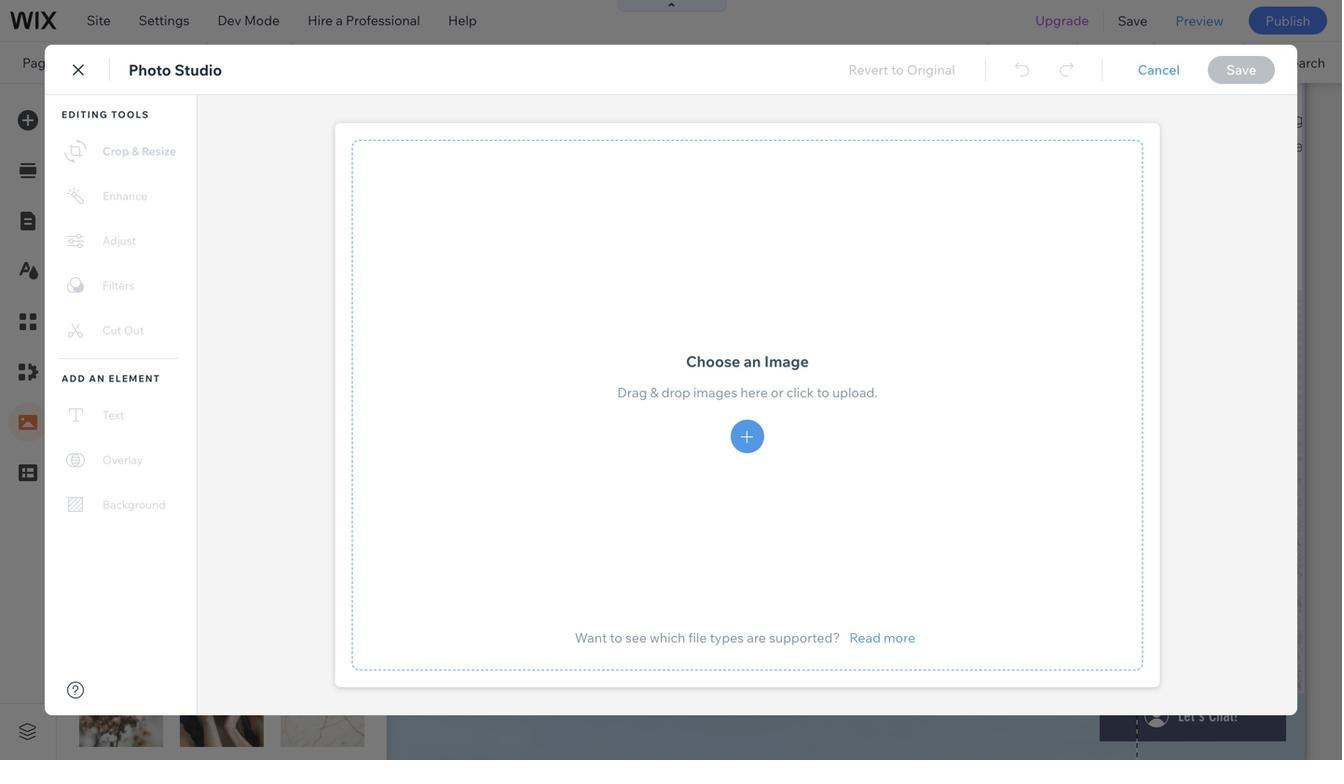 Task type: vqa. For each thing, say whether or not it's contained in the screenshot.
RESULTS to the middle
no



Task type: locate. For each thing, give the bounding box(es) containing it.
photo
[[178, 415, 217, 433]]

edit down the photo
[[178, 438, 202, 455]]

0 vertical spatial media
[[79, 102, 124, 120]]

0 horizontal spatial your
[[222, 554, 249, 571]]

edit left images
[[79, 349, 104, 365]]

edit images and videos
[[79, 349, 222, 365]]

and left videos
[[154, 349, 177, 365]]

your down maker
[[222, 554, 249, 571]]

1 vertical spatial your
[[222, 554, 249, 571]]

videos
[[281, 554, 321, 571]]

your
[[286, 438, 313, 455], [222, 554, 249, 571]]

0 vertical spatial your
[[286, 438, 313, 455]]

video maker create your own videos
[[178, 532, 321, 571]]

media up what
[[79, 102, 124, 120]]

publish
[[1266, 12, 1311, 29]]

looking
[[163, 151, 208, 167]]

1 vertical spatial edit
[[178, 438, 202, 455]]

a
[[336, 12, 343, 28]]

your inside the photo studio edit and enhance your images
[[286, 438, 313, 455]]

wix forms
[[87, 673, 150, 689]]

home
[[70, 54, 107, 71]]

100%
[[1108, 54, 1141, 71]]

forms
[[112, 673, 150, 689]]

your right "enhance"
[[286, 438, 313, 455]]

enhance
[[231, 438, 283, 455]]

0 vertical spatial and
[[154, 349, 177, 365]]

media right 'your'
[[157, 236, 194, 252]]

upload your media
[[79, 236, 194, 252]]

1 horizontal spatial and
[[205, 438, 228, 455]]

and down the photo
[[205, 438, 228, 455]]

video
[[178, 532, 217, 549]]

dev mode
[[218, 12, 280, 28]]

1 vertical spatial media
[[157, 236, 194, 252]]

tools button
[[1155, 42, 1243, 83]]

wix
[[87, 673, 109, 689]]

save button
[[1105, 0, 1162, 41]]

1 horizontal spatial edit
[[178, 438, 202, 455]]

1 vertical spatial and
[[205, 438, 228, 455]]

0 vertical spatial edit
[[79, 349, 104, 365]]

create
[[178, 554, 219, 571]]

search
[[1283, 54, 1326, 71]]

upgrade
[[1036, 12, 1090, 28]]

100% button
[[1078, 42, 1154, 83]]

professional
[[346, 12, 420, 28]]

1 horizontal spatial your
[[286, 438, 313, 455]]

upload
[[79, 236, 123, 252]]

0 horizontal spatial edit
[[79, 349, 104, 365]]

what are you looking for?
[[80, 151, 236, 167]]

edit
[[79, 349, 104, 365], [178, 438, 202, 455]]

media
[[79, 102, 124, 120], [157, 236, 194, 252]]

and
[[154, 349, 177, 365], [205, 438, 228, 455]]



Task type: describe. For each thing, give the bounding box(es) containing it.
dev
[[218, 12, 242, 28]]

settings
[[139, 12, 190, 28]]

hire
[[308, 12, 333, 28]]

site
[[87, 12, 111, 28]]

your
[[126, 236, 154, 252]]

mode
[[244, 12, 280, 28]]

publish button
[[1250, 7, 1328, 35]]

tools
[[1194, 54, 1227, 71]]

studio
[[221, 415, 264, 433]]

0 horizontal spatial and
[[154, 349, 177, 365]]

for?
[[211, 151, 236, 167]]

edit inside the photo studio edit and enhance your images
[[178, 438, 202, 455]]

you
[[138, 151, 160, 167]]

what
[[80, 151, 113, 167]]

e.g. business, fashion, fitness field
[[115, 178, 342, 197]]

1 horizontal spatial media
[[157, 236, 194, 252]]

maker
[[220, 532, 261, 549]]

own
[[252, 554, 278, 571]]

search button
[[1244, 42, 1343, 83]]

images
[[106, 349, 151, 365]]

preview
[[1176, 12, 1224, 29]]

are
[[116, 151, 135, 167]]

your inside video maker create your own videos
[[222, 554, 249, 571]]

save
[[1118, 12, 1148, 29]]

and inside the photo studio edit and enhance your images
[[205, 438, 228, 455]]

images
[[178, 454, 222, 470]]

hire a professional
[[308, 12, 420, 28]]

photo studio edit and enhance your images
[[178, 415, 313, 470]]

0 horizontal spatial media
[[79, 102, 124, 120]]

videos
[[180, 349, 222, 365]]

help
[[448, 12, 477, 28]]

preview button
[[1162, 0, 1238, 41]]



